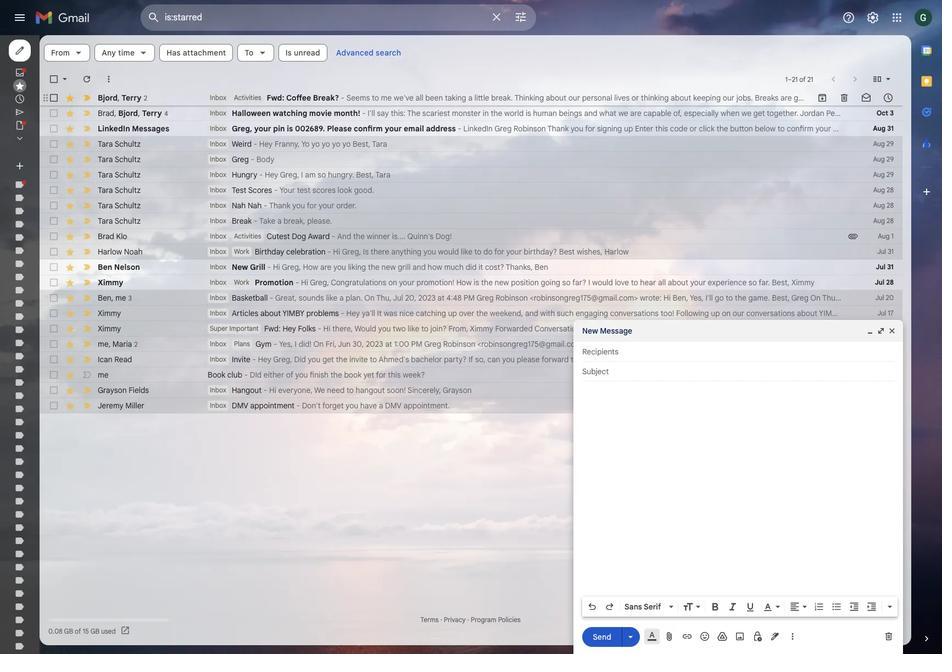 Task type: describe. For each thing, give the bounding box(es) containing it.
1 horizontal spatial terry
[[142, 108, 162, 118]]

congratulations
[[331, 278, 387, 288]]

for up please.
[[307, 201, 317, 211]]

2 taking from the left
[[881, 93, 902, 103]]

insert files using drive image
[[717, 631, 728, 642]]

greg, up liking
[[342, 247, 361, 257]]

email.
[[834, 124, 854, 134]]

inbox for dmv
[[210, 401, 226, 410]]

ben down harlow noah
[[98, 262, 112, 272]]

our up the when
[[723, 93, 735, 103]]

1 horizontal spatial is
[[363, 247, 369, 257]]

last account activity: 3 hours ago details
[[793, 616, 894, 635]]

hi up promotion
[[273, 262, 280, 272]]

0 vertical spatial that
[[917, 308, 931, 318]]

2 horizontal spatial pm
[[910, 293, 921, 303]]

two
[[393, 324, 406, 334]]

yet
[[364, 370, 375, 380]]

your down grill
[[399, 278, 415, 288]]

aug for yo
[[874, 140, 886, 148]]

0 vertical spatial fri,
[[923, 324, 933, 334]]

at left 1:00
[[385, 339, 392, 349]]

enter
[[635, 124, 654, 134]]

everyone,
[[278, 385, 313, 395]]

schultz for hungry
[[115, 170, 141, 180]]

inbox for greg,
[[210, 124, 226, 132]]

advanced search options image
[[510, 6, 532, 28]]

0 horizontal spatial your
[[280, 185, 295, 195]]

new
[[232, 262, 248, 272]]

1 horizontal spatial your
[[885, 124, 901, 134]]

bjord , terry 2
[[98, 93, 147, 103]]

you right have
[[631, 339, 644, 349]]

2 grayson from the left
[[443, 385, 472, 395]]

of,
[[674, 108, 683, 118]]

you up break,
[[293, 201, 305, 211]]

0 horizontal spatial are
[[321, 262, 332, 272]]

jul 31 for birthday celebration - hi greg, is there anything you would like to do for your birthday? best wishes, harlow
[[878, 247, 895, 256]]

, up linkedin messages
[[138, 108, 140, 118]]

tara schultz for nah
[[98, 201, 141, 211]]

you right the 'can'
[[503, 355, 515, 365]]

7 row from the top
[[40, 183, 903, 198]]

sincerely,
[[408, 385, 441, 395]]

best, right the "hungry."
[[356, 170, 374, 180]]

jul for hi greg, is there anything you would like to do for your birthday? best wishes, harlow
[[878, 247, 887, 256]]

to left do
[[475, 247, 482, 257]]

ximmy right the far.
[[792, 278, 815, 288]]

peele
[[827, 108, 846, 118]]

29 for best,
[[887, 140, 895, 148]]

aug 1
[[879, 232, 895, 240]]

account
[[807, 616, 832, 624]]

13 row from the top
[[40, 275, 903, 290]]

membership?
[[712, 339, 760, 349]]

hey for hi there, would you two like to join? from, ximmy forwarded conversation subject: hey folks ------------------------ from: ximmy <prettyprettygood77@gmail.com> date: fri, ju
[[283, 324, 296, 334]]

Subject field
[[583, 366, 895, 377]]

indent less ‪(⌘[)‬ image
[[849, 601, 860, 612]]

1 horizontal spatial pm
[[464, 293, 475, 303]]

hey up have
[[613, 324, 627, 334]]

at left "4:33"
[[884, 293, 891, 303]]

1 horizontal spatial wrote:
[[640, 293, 662, 303]]

2 for terry
[[144, 94, 147, 102]]

0 horizontal spatial like
[[326, 293, 338, 303]]

jun 29 for ican read
[[875, 355, 895, 363]]

1 conversations from the left
[[611, 308, 659, 318]]

you up how
[[424, 247, 437, 257]]

about down great,
[[261, 308, 281, 318]]

greg up inbox invite - hey greg, did you get the invite to ahmed's bachelor party? if so, can you please forward that to me? thanks! ican
[[425, 339, 442, 349]]

privacy link
[[444, 616, 466, 624]]

0 vertical spatial <robinsongreg175@gmail.com>
[[530, 293, 639, 303]]

hi down and
[[333, 247, 340, 257]]

about up ben,
[[668, 278, 689, 288]]

1 horizontal spatial on
[[365, 293, 375, 303]]

0.08
[[48, 627, 63, 635]]

ben up rea
[[923, 293, 937, 303]]

2 folks from the left
[[629, 324, 646, 334]]

0 vertical spatial and
[[585, 108, 598, 118]]

1 vertical spatial <robinsongreg175@gmail.com>
[[478, 339, 586, 349]]

2 horizontal spatial up
[[712, 308, 721, 318]]

birthday?
[[524, 247, 558, 257]]

the right over
[[477, 308, 488, 318]]

1 vertical spatial fwd:
[[264, 324, 281, 334]]

your left experience
[[691, 278, 706, 288]]

1 horizontal spatial would
[[593, 278, 613, 288]]

best, down month!
[[353, 139, 371, 149]]

19 row from the top
[[40, 367, 903, 383]]

0 vertical spatial or
[[632, 93, 640, 103]]

0 horizontal spatial get
[[323, 355, 334, 365]]

a left plan.
[[340, 293, 344, 303]]

jun 30
[[874, 340, 895, 348]]

has attachment button
[[160, 44, 233, 62]]

greg right game.
[[792, 293, 809, 303]]

at left leas
[[921, 108, 928, 118]]

bold ‪(⌘b)‬ image
[[710, 601, 721, 612]]

hi up appointment at the left of the page
[[269, 385, 277, 395]]

tara for break
[[98, 216, 113, 226]]

about up human
[[546, 93, 567, 103]]

1 vertical spatial on
[[723, 308, 731, 318]]

close image
[[888, 327, 897, 335]]

little
[[475, 93, 490, 103]]

for right do
[[495, 247, 505, 257]]

promotion - hi greg, congratulations on your promotion! how is the new position going so far? i would love to hear all about your experience so far. best, ximmy
[[255, 278, 815, 288]]

is right pin
[[287, 124, 293, 134]]

1 thu, from the left
[[377, 293, 392, 303]]

to right the got
[[893, 108, 900, 118]]

toggle confidential mode image
[[753, 631, 764, 642]]

hi left the there,
[[324, 324, 331, 334]]

inbox basketball - great, sounds like a plan. on thu, jul 20, 2023 at 4:48 pm greg robinson <robinsongreg175@gmail.com> wrote: hi ben, yes, i'll go to the game. best, greg on thu, jul 20, 2023 at 4:33 pm ben
[[210, 293, 937, 303]]

2 conversations from the left
[[747, 308, 796, 318]]

1 vertical spatial are
[[631, 108, 642, 118]]

inbox hungry - hey greg, i am so hungry. best, tara
[[210, 170, 391, 180]]

you down inbox halloween watching movie month! - i'll say this: the scariest monster in the world is human beings and what we are capable of, especially when we get together. jordan peele also you got to have at leas
[[571, 124, 584, 134]]

0 horizontal spatial on
[[314, 339, 324, 349]]

inbox for articles
[[210, 309, 226, 317]]

watching
[[273, 108, 307, 118]]

1 horizontal spatial 2023
[[419, 293, 436, 303]]

new for position
[[495, 278, 509, 288]]

2 vertical spatial i
[[295, 339, 297, 349]]

greg, left did
[[273, 355, 292, 365]]

super important fwd: hey folks - hi there, would you two like to join? from, ximmy forwarded conversation subject: hey folks ------------------------ from: ximmy <prettyprettygood77@gmail.com> date: fri, ju
[[210, 324, 943, 334]]

attach files image
[[665, 631, 676, 642]]

terms · privacy · program policies
[[421, 616, 521, 624]]

don't
[[302, 401, 321, 411]]

row containing ben nelson
[[40, 260, 903, 275]]

bulleted list ‪(⌘⇧8)‬ image
[[832, 601, 843, 612]]

0 horizontal spatial this
[[388, 370, 401, 380]]

to right need
[[347, 385, 354, 395]]

party?
[[444, 355, 467, 365]]

2 horizontal spatial like
[[461, 247, 473, 257]]

me down ben nelson
[[115, 293, 126, 303]]

brad , bjord , terry 4
[[98, 108, 168, 118]]

the right and
[[353, 231, 365, 241]]

inbox for hungry
[[210, 170, 226, 179]]

subject:
[[583, 324, 611, 334]]

0 vertical spatial fwd:
[[267, 93, 285, 103]]

ximmy right from:
[[757, 324, 780, 334]]

1 horizontal spatial so
[[563, 278, 571, 288]]

inbox halloween watching movie month! - i'll say this: the scariest monster in the world is human beings and what we are capable of, especially when we get together. jordan peele also you got to have at leas
[[210, 108, 943, 118]]

2 confirm from the left
[[787, 124, 814, 134]]

me down ican read
[[98, 370, 109, 380]]

advanced
[[336, 48, 374, 58]]

ago
[[882, 616, 894, 624]]

the up need
[[331, 370, 342, 380]]

quinn's
[[408, 231, 434, 241]]

for right 'yet'
[[376, 370, 386, 380]]

0 horizontal spatial fri,
[[326, 339, 337, 349]]

and
[[338, 231, 352, 241]]

row containing harlow noah
[[40, 244, 903, 260]]

1 vertical spatial robinson
[[496, 293, 528, 303]]

aug 29 for tara
[[874, 170, 895, 179]]

jul for hey ya'll it was nice catching up over the weekend, and with such engaging conversations too! following up on our conversations about yimby, here's some articles that rea
[[878, 309, 887, 317]]

31 for ben
[[888, 263, 895, 271]]

birthday
[[255, 247, 285, 257]]

ben nelson
[[98, 262, 140, 272]]

1:00
[[394, 339, 410, 349]]

im
[[937, 124, 943, 134]]

how
[[428, 262, 443, 272]]

2 horizontal spatial so
[[749, 278, 758, 288]]

got
[[879, 108, 891, 118]]

has
[[167, 48, 181, 58]]

you right did
[[308, 355, 321, 365]]

break?
[[313, 93, 339, 103]]

brad for brad klo
[[98, 231, 114, 241]]

jul up was at the top left of the page
[[393, 293, 403, 303]]

activities for fwd:
[[234, 93, 261, 102]]

super
[[210, 324, 228, 333]]

Message Body text field
[[583, 387, 895, 594]]

terms link
[[421, 616, 439, 624]]

some
[[868, 308, 887, 318]]

the left the invite
[[336, 355, 348, 365]]

there,
[[333, 324, 353, 334]]

personal
[[583, 93, 613, 103]]

schultz for nah nah
[[115, 201, 141, 211]]

0 vertical spatial all
[[416, 93, 424, 103]]

hi up sounds
[[301, 278, 308, 288]]

insert emoji ‪(⌘⇧2)‬ image
[[700, 631, 711, 642]]

17 row from the top
[[40, 336, 903, 352]]

greg down world
[[495, 124, 512, 134]]

aug 28 for good.
[[874, 186, 895, 194]]

about up of,
[[671, 93, 692, 103]]

breaks
[[756, 93, 779, 103]]

a down hangout
[[379, 401, 383, 411]]

is inside button
[[286, 48, 292, 58]]

our up inbox halloween watching movie month! - i'll say this: the scariest monster in the world is human beings and what we are capable of, especially when we get together. jordan peele also you got to have at leas
[[569, 93, 581, 103]]

1 horizontal spatial i
[[301, 170, 303, 180]]

hey for hey franny, yo yo yo yo yo best, tara
[[259, 139, 273, 149]]

did
[[466, 262, 477, 272]]

your up thanks, at the right
[[507, 247, 522, 257]]

1 horizontal spatial up
[[625, 124, 634, 134]]

1 vertical spatial all
[[659, 278, 666, 288]]

best
[[560, 247, 575, 257]]

4
[[164, 109, 168, 117]]

activities for cutest
[[234, 232, 261, 240]]

inbox hangout - hi everyone, we need to hangout soon! sincerely, grayson
[[210, 385, 472, 395]]

your left gym
[[678, 339, 693, 349]]

ximmy down ben , me 3
[[98, 308, 121, 318]]

schultz for test scores
[[115, 185, 141, 195]]

jul for hi there, would you two like to join? from, ximmy forwarded conversation subject: hey folks ------------------------ from: ximmy <prettyprettygood77@gmail.com> date: fri, ju
[[881, 324, 889, 333]]

ben down 'birthday?'
[[535, 262, 549, 272]]

also
[[848, 108, 863, 118]]

with
[[541, 308, 555, 318]]

the left game.
[[736, 293, 747, 303]]

weird
[[232, 139, 252, 149]]

2 · from the left
[[468, 616, 469, 624]]

is....
[[392, 231, 406, 241]]

me left maria
[[98, 339, 109, 349]]

please
[[327, 124, 352, 134]]

tara schultz for break
[[98, 216, 141, 226]]

you left the two
[[379, 324, 391, 334]]

such
[[557, 308, 574, 318]]

together.
[[768, 108, 799, 118]]

28 for good.
[[887, 186, 895, 194]]

0 horizontal spatial 2023
[[366, 339, 384, 349]]

position
[[511, 278, 539, 288]]

ahmed's
[[379, 355, 409, 365]]

hey for hey greg, i am so hungry. best, tara
[[265, 170, 278, 180]]

best, right the far.
[[773, 278, 790, 288]]

row containing ben
[[40, 290, 937, 306]]

greg, up inbox test scores - your test scores look good.
[[280, 170, 299, 180]]

me up say in the top of the page
[[381, 93, 392, 103]]

inbox for new
[[210, 263, 226, 271]]

the right click
[[717, 124, 729, 134]]

1 linkedin from the left
[[98, 124, 130, 134]]

more image
[[103, 74, 114, 85]]

schultz for greg
[[115, 154, 141, 164]]

3 yo from the left
[[332, 139, 341, 149]]

renewed
[[646, 339, 676, 349]]

is left 'im'
[[930, 124, 935, 134]]

tara schultz for greg
[[98, 154, 141, 164]]

0 horizontal spatial good.
[[354, 185, 375, 195]]

work for promotion
[[234, 278, 249, 286]]

from button
[[44, 44, 90, 62]]

bachelor
[[411, 355, 442, 365]]

your down scores
[[319, 201, 335, 211]]

inbox for nah
[[210, 201, 226, 209]]

you left liking
[[334, 262, 346, 272]]

0 vertical spatial yes,
[[690, 293, 704, 303]]

greg, up weird
[[232, 124, 252, 134]]

row containing linkedin messages
[[40, 121, 943, 136]]

2 horizontal spatial 2023
[[865, 293, 882, 303]]

award
[[308, 231, 330, 241]]

to left join?
[[422, 324, 429, 334]]

2 aug 29 from the top
[[874, 155, 895, 163]]

2 horizontal spatial i
[[589, 278, 591, 288]]

ximmy down over
[[470, 324, 494, 334]]

5 29 from the top
[[887, 371, 895, 379]]

28 for order.
[[887, 201, 895, 209]]

0 vertical spatial bjord
[[98, 93, 118, 103]]

finish
[[310, 370, 329, 380]]

formatting options toolbar
[[583, 597, 898, 617]]

0 vertical spatial have
[[902, 108, 919, 118]]

send
[[593, 632, 612, 642]]

inbox for halloween
[[210, 109, 226, 117]]

inbox for basketball
[[210, 294, 226, 302]]

16 row from the top
[[40, 321, 943, 336]]

ximmy up 'me , maria 2'
[[98, 324, 121, 334]]

to right the invite
[[370, 355, 377, 365]]

5 row from the top
[[40, 152, 903, 167]]

hi left ben,
[[664, 293, 671, 303]]

20
[[887, 294, 895, 302]]

dog!
[[436, 231, 452, 241]]

inbox for weird
[[210, 140, 226, 148]]

0 horizontal spatial pm
[[412, 339, 423, 349]]

0 horizontal spatial 1
[[786, 75, 788, 83]]

, for terry
[[118, 93, 120, 103]]

a right not
[[842, 93, 847, 103]]

0 vertical spatial i'll
[[368, 108, 375, 118]]

jul for hi greg, congratulations on your promotion! how is the new position going so far? i would love to hear all about your experience so far. best, ximmy
[[876, 278, 885, 286]]

please.
[[307, 216, 332, 226]]

2 20, from the left
[[852, 293, 863, 303]]

to left me?
[[587, 355, 594, 365]]

at left 4:48
[[438, 293, 445, 303]]

2 yo from the left
[[322, 139, 330, 149]]

the down there
[[368, 262, 380, 272]]

main menu image
[[13, 11, 26, 24]]

0 horizontal spatial terry
[[122, 93, 142, 103]]

1 vertical spatial that
[[571, 355, 585, 365]]

inbox for break
[[210, 217, 226, 225]]

unread
[[294, 48, 321, 58]]

1 ican from the left
[[98, 355, 113, 365]]

2 dmv from the left
[[385, 401, 402, 411]]

aug for quinn's
[[879, 232, 890, 240]]

any
[[102, 48, 116, 58]]

you down did
[[296, 370, 308, 380]]

thinking
[[515, 93, 544, 103]]

a left little
[[469, 93, 473, 103]]

ya'll
[[362, 308, 376, 318]]

1 taking from the left
[[445, 93, 467, 103]]

3 for last
[[858, 616, 862, 624]]

tara for hungry
[[98, 170, 113, 180]]

0 horizontal spatial up
[[448, 308, 457, 318]]

29 for to
[[887, 355, 895, 363]]

ben , me 3
[[98, 293, 132, 303]]

schultz for weird
[[115, 139, 141, 149]]

2 we from the left
[[742, 108, 752, 118]]

row containing grayson fields
[[40, 383, 903, 398]]

join?
[[431, 324, 447, 334]]

inbox for hangout
[[210, 386, 226, 394]]

insert link ‪(⌘k)‬ image
[[682, 631, 693, 642]]

0 vertical spatial 3
[[891, 109, 895, 117]]

catching
[[416, 308, 446, 318]]

yimby
[[283, 308, 305, 318]]

the down it
[[482, 278, 493, 288]]

0 horizontal spatial would
[[438, 247, 459, 257]]

for left signing
[[586, 124, 596, 134]]

0 vertical spatial thank
[[548, 124, 569, 134]]

jul for hi greg, how are you liking the new grill and how much did it cost? thanks, ben
[[877, 263, 886, 271]]

1 horizontal spatial or
[[690, 124, 698, 134]]

row containing brad
[[40, 106, 943, 121]]

greg down weird
[[232, 154, 249, 164]]

jul 7
[[881, 324, 895, 333]]

1 confirm from the left
[[354, 124, 383, 134]]

ximmy up ben , me 3
[[98, 278, 124, 288]]

far?
[[573, 278, 587, 288]]

search mail image
[[144, 8, 164, 27]]

attachment
[[183, 48, 226, 58]]

is right world
[[526, 108, 532, 118]]

minimize image
[[866, 327, 875, 335]]

clear search image
[[486, 6, 508, 28]]

1 horizontal spatial 1
[[892, 232, 895, 240]]

a right the take
[[278, 216, 282, 226]]

can
[[488, 355, 501, 365]]

30,
[[353, 339, 364, 349]]

1 yo from the left
[[312, 139, 320, 149]]

2 thu, from the left
[[823, 293, 838, 303]]

15 row from the top
[[40, 306, 943, 321]]

aug for good.
[[874, 186, 886, 194]]

0 horizontal spatial have
[[361, 401, 377, 411]]

would
[[355, 324, 377, 334]]

10 inbox from the top
[[210, 232, 226, 240]]



Task type: locate. For each thing, give the bounding box(es) containing it.
hey for hey greg, did you get the invite to ahmed's bachelor party? if so, can you please forward that to me? thanks! ican
[[258, 355, 272, 365]]

inbox inside inbox test scores - your test scores look good.
[[210, 186, 226, 194]]

5 inbox from the top
[[210, 155, 226, 163]]

grill
[[250, 262, 266, 272]]

0 horizontal spatial so
[[318, 170, 326, 180]]

jul for great, sounds like a plan. on thu, jul 20, 2023 at 4:48 pm greg robinson <robinsongreg175@gmail.com> wrote: hi ben, yes, i'll go to the game. best, greg on thu, jul 20, 2023 at 4:33 pm ben
[[876, 294, 885, 302]]

to right go
[[726, 293, 734, 303]]

i'll left go
[[706, 293, 714, 303]]

weekend,
[[490, 308, 524, 318]]

thanks,
[[506, 262, 533, 272]]

club
[[228, 370, 242, 380]]

your down the got
[[885, 124, 901, 134]]

so right 'am'
[[318, 170, 326, 180]]

1 gb from the left
[[64, 627, 73, 635]]

2 schultz from the top
[[115, 154, 141, 164]]

inbox
[[210, 93, 226, 102], [210, 109, 226, 117], [210, 124, 226, 132], [210, 140, 226, 148], [210, 155, 226, 163], [210, 170, 226, 179], [210, 186, 226, 194], [210, 201, 226, 209], [210, 217, 226, 225], [210, 232, 226, 240], [210, 247, 226, 256], [210, 263, 226, 271], [210, 278, 226, 286], [210, 294, 226, 302], [210, 309, 226, 317], [210, 340, 226, 348], [210, 355, 226, 363], [210, 386, 226, 394], [210, 401, 226, 410]]

inbox inside inbox hangout - hi everyone, we need to hangout soon! sincerely, grayson
[[210, 386, 226, 394]]

how down did
[[457, 278, 472, 288]]

20 row from the top
[[40, 383, 903, 398]]

1 vertical spatial get
[[323, 355, 334, 365]]

2 row from the top
[[40, 106, 943, 121]]

1 brad from the top
[[98, 108, 114, 118]]

1 vertical spatial 1
[[892, 232, 895, 240]]

inbox inside inbox weird - hey franny, yo yo yo yo yo best, tara
[[210, 140, 226, 148]]

have
[[902, 108, 919, 118], [361, 401, 377, 411]]

1 harlow from the left
[[98, 247, 122, 257]]

, down bjord , terry 2
[[114, 108, 116, 118]]

1 horizontal spatial are
[[631, 108, 642, 118]]

4 inbox from the top
[[210, 140, 226, 148]]

to down the together.
[[778, 124, 785, 134]]

going
[[541, 278, 561, 288]]

2 horizontal spatial on
[[811, 293, 821, 303]]

1 21 from the left
[[793, 75, 798, 83]]

inbox inside inbox greg, your pin is 002689. please confirm your email address - linkedin greg robinson thank you for signing up enter this code or click the button below to confirm your email. 002689 your privacy is im
[[210, 124, 226, 132]]

on right did!
[[314, 339, 324, 349]]

1 horizontal spatial how
[[457, 278, 472, 288]]

1 aug 28 from the top
[[874, 186, 895, 194]]

None checkbox
[[48, 92, 59, 103], [48, 108, 59, 119], [48, 216, 59, 227], [48, 246, 59, 257], [48, 262, 59, 273], [48, 292, 59, 303], [48, 308, 59, 319], [48, 339, 59, 350], [48, 354, 59, 365], [48, 369, 59, 380], [48, 400, 59, 411], [48, 92, 59, 103], [48, 108, 59, 119], [48, 216, 59, 227], [48, 246, 59, 257], [48, 262, 59, 273], [48, 292, 59, 303], [48, 308, 59, 319], [48, 339, 59, 350], [48, 354, 59, 365], [48, 369, 59, 380], [48, 400, 59, 411]]

1 horizontal spatial have
[[902, 108, 919, 118]]

1 horizontal spatial and
[[526, 308, 539, 318]]

1 horizontal spatial on
[[723, 308, 731, 318]]

good. right look
[[354, 185, 375, 195]]

more formatting options image
[[885, 601, 896, 612]]

1 dmv from the left
[[232, 401, 248, 411]]

greg, up sounds
[[310, 278, 329, 288]]

3 aug 29 from the top
[[874, 170, 895, 179]]

0 vertical spatial i
[[301, 170, 303, 180]]

work for birthday
[[234, 247, 249, 256]]

15 inbox from the top
[[210, 309, 226, 317]]

details link
[[873, 627, 894, 635]]

brad for brad , bjord , terry 4
[[98, 108, 114, 118]]

capable
[[644, 108, 672, 118]]

0 horizontal spatial ·
[[441, 616, 442, 624]]

0 vertical spatial how
[[303, 262, 319, 272]]

bjord down more "image"
[[98, 93, 118, 103]]

Search mail text field
[[165, 12, 484, 23]]

2 right maria
[[134, 340, 138, 348]]

the right 'in'
[[491, 108, 503, 118]]

2 inbox from the top
[[210, 109, 226, 117]]

2 work from the top
[[234, 278, 249, 286]]

discard draft ‪(⌘⇧d)‬ image
[[884, 631, 895, 642]]

your left pin
[[254, 124, 271, 134]]

4 yo from the left
[[343, 139, 351, 149]]

1 work from the top
[[234, 247, 249, 256]]

robinson for thank
[[514, 124, 546, 134]]

1 horizontal spatial of
[[286, 370, 294, 380]]

gym - yes, i did! on fri, jun 30, 2023 at 1:00 pm greg robinson <robinsongreg175@gmail.com> wrote: have you renewed your gym membership?
[[256, 339, 760, 349]]

0 horizontal spatial harlow
[[98, 247, 122, 257]]

jul 31 for inbox new grill - hi greg, how are you liking the new grill and how much did it cost? thanks, ben
[[877, 263, 895, 271]]

3 tara schultz from the top
[[98, 170, 141, 180]]

1 vertical spatial aug 28
[[874, 201, 895, 209]]

hey down body at the left top of page
[[265, 170, 278, 180]]

inbox dmv appointment - don't forget you have a dmv appointment.
[[210, 401, 450, 411]]

2 linkedin from the left
[[464, 124, 493, 134]]

31 down the aug 1
[[889, 247, 895, 256]]

1 21 of 21
[[786, 75, 814, 83]]

inbox inside inbox invite - hey greg, did you get the invite to ahmed's bachelor party? if so, can you please forward that to me? thanks! ican
[[210, 355, 226, 363]]

important
[[229, 324, 259, 333]]

invite
[[232, 355, 251, 365]]

12 inbox from the top
[[210, 263, 226, 271]]

hey left ya'll
[[347, 308, 360, 318]]

2 inside 'me , maria 2'
[[134, 340, 138, 348]]

0 vertical spatial work
[[234, 247, 249, 256]]

like
[[461, 247, 473, 257], [326, 293, 338, 303], [408, 324, 420, 334]]

tara schultz for hungry
[[98, 170, 141, 180]]

8 inbox from the top
[[210, 201, 226, 209]]

especially
[[685, 108, 719, 118]]

to
[[245, 48, 254, 58]]

inbox inside inbox halloween watching movie month! - i'll say this: the scariest monster in the world is human beings and what we are capable of, especially when we get together. jordan peele also you got to have at leas
[[210, 109, 226, 117]]

did
[[250, 370, 262, 380]]

is down it
[[474, 278, 480, 288]]

send dialog
[[574, 320, 904, 654]]

follow link to manage storage image
[[120, 626, 131, 637]]

10 row from the top
[[40, 229, 903, 244]]

idea
[[864, 93, 879, 103]]

0 vertical spatial like
[[461, 247, 473, 257]]

1 horizontal spatial like
[[408, 324, 420, 334]]

this down ahmed's
[[388, 370, 401, 380]]

1 horizontal spatial good.
[[795, 93, 815, 103]]

brad left klo
[[98, 231, 114, 241]]

yo
[[312, 139, 320, 149], [322, 139, 330, 149], [332, 139, 341, 149], [343, 139, 351, 149]]

0 vertical spatial aug 28
[[874, 186, 895, 194]]

rea
[[933, 308, 943, 318]]

, for me
[[111, 293, 113, 303]]

1 · from the left
[[441, 616, 442, 624]]

2 ican from the left
[[642, 355, 657, 365]]

9 row from the top
[[40, 213, 903, 229]]

new left grill
[[382, 262, 396, 272]]

hey down 'gym' on the bottom left of page
[[258, 355, 272, 365]]

1 horizontal spatial i'll
[[706, 293, 714, 303]]

a left break
[[904, 93, 908, 103]]

17 inbox from the top
[[210, 355, 226, 363]]

all left been
[[416, 93, 424, 103]]

1 horizontal spatial we
[[742, 108, 752, 118]]

0 horizontal spatial and
[[413, 262, 426, 272]]

or right lives on the right
[[632, 93, 640, 103]]

did!
[[299, 339, 312, 349]]

2 29 from the top
[[887, 155, 895, 163]]

1 grayson from the left
[[98, 385, 127, 395]]

aug for order.
[[874, 201, 886, 209]]

footer inside main content
[[40, 615, 903, 637]]

1 20, from the left
[[405, 293, 417, 303]]

0 horizontal spatial bjord
[[98, 93, 118, 103]]

1 vertical spatial bjord
[[118, 108, 138, 118]]

6 inbox from the top
[[210, 170, 226, 179]]

about left yimby,
[[798, 308, 818, 318]]

19 inbox from the top
[[210, 401, 226, 410]]

pop out image
[[877, 327, 886, 335]]

tab list
[[912, 35, 943, 615]]

0 vertical spatial 2
[[144, 94, 147, 102]]

date:
[[902, 324, 921, 334]]

from,
[[449, 324, 469, 334]]

31 for enter
[[888, 124, 895, 132]]

thank down beings in the top right of the page
[[548, 124, 569, 134]]

tara for test scores
[[98, 185, 113, 195]]

book club - did either of you finish the book yet for this week?
[[208, 370, 425, 380]]

settings image
[[867, 11, 880, 24]]

18 row from the top
[[40, 352, 903, 367]]

31 up jul 28
[[888, 263, 895, 271]]

2 jun 29 from the top
[[875, 371, 895, 379]]

, for bjord
[[114, 108, 116, 118]]

plan.
[[346, 293, 363, 303]]

0 horizontal spatial nah
[[232, 201, 246, 211]]

None checkbox
[[48, 74, 59, 85], [48, 123, 59, 134], [48, 139, 59, 150], [48, 154, 59, 165], [48, 169, 59, 180], [48, 185, 59, 196], [48, 200, 59, 211], [48, 231, 59, 242], [48, 277, 59, 288], [48, 323, 59, 334], [48, 385, 59, 396], [48, 74, 59, 85], [48, 123, 59, 134], [48, 139, 59, 150], [48, 154, 59, 165], [48, 169, 59, 180], [48, 185, 59, 196], [48, 200, 59, 211], [48, 231, 59, 242], [48, 277, 59, 288], [48, 323, 59, 334], [48, 385, 59, 396]]

fields
[[129, 385, 149, 395]]

so
[[318, 170, 326, 180], [563, 278, 571, 288], [749, 278, 758, 288]]

from:
[[736, 324, 755, 334]]

3 inbox from the top
[[210, 124, 226, 132]]

0 vertical spatial new
[[382, 262, 396, 272]]

for
[[586, 124, 596, 134], [307, 201, 317, 211], [495, 247, 505, 257], [376, 370, 386, 380]]

order.
[[337, 201, 357, 211]]

how
[[303, 262, 319, 272], [457, 278, 472, 288]]

3 inside ben , me 3
[[128, 294, 132, 302]]

1 horizontal spatial bjord
[[118, 108, 138, 118]]

3 aug 28 from the top
[[874, 217, 895, 225]]

nah down test
[[232, 201, 246, 211]]

brad down bjord , terry 2
[[98, 108, 114, 118]]

0 horizontal spatial yes,
[[279, 339, 293, 349]]

like up did
[[461, 247, 473, 257]]

6 schultz from the top
[[115, 216, 141, 226]]

conversations down game.
[[747, 308, 796, 318]]

3 29 from the top
[[887, 170, 895, 179]]

terry up brad , bjord , terry 4 at the top
[[122, 93, 142, 103]]

1 horizontal spatial get
[[754, 108, 766, 118]]

jul up jul 20
[[876, 278, 885, 286]]

to up say in the top of the page
[[372, 93, 379, 103]]

0 vertical spatial is
[[286, 48, 292, 58]]

1 schultz from the top
[[115, 139, 141, 149]]

folks up did!
[[298, 324, 316, 334]]

1 vertical spatial activities
[[234, 232, 261, 240]]

pm right 4:48
[[464, 293, 475, 303]]

0 horizontal spatial 21
[[793, 75, 798, 83]]

more options image
[[790, 631, 797, 642]]

row containing bjord
[[40, 90, 943, 106]]

love
[[615, 278, 630, 288]]

i left 'am'
[[301, 170, 303, 180]]

brad klo
[[98, 231, 127, 241]]

3 inside "last account activity: 3 hours ago details"
[[858, 616, 862, 624]]

row containing brad klo
[[40, 229, 903, 244]]

thank up the inbox break - take a break, please.
[[269, 201, 291, 211]]

more send options image
[[626, 631, 637, 642]]

0.08 gb of 15 gb used
[[48, 627, 116, 635]]

there
[[371, 247, 390, 257]]

13 inbox from the top
[[210, 278, 226, 286]]

1 horizontal spatial grayson
[[443, 385, 472, 395]]

jul up 'here's'
[[840, 293, 850, 303]]

tara schultz for test
[[98, 185, 141, 195]]

tara for greg
[[98, 154, 113, 164]]

inbox inside inbox nah nah - thank you for your order.
[[210, 201, 226, 209]]

1 horizontal spatial confirm
[[787, 124, 814, 134]]

to right love
[[632, 278, 639, 288]]

refresh image
[[81, 74, 92, 85]]

am
[[305, 170, 316, 180]]

toggle split pane mode image
[[873, 74, 884, 85]]

18 inbox from the top
[[210, 386, 226, 394]]

of for 1 21 of 21
[[800, 75, 806, 83]]

5 schultz from the top
[[115, 201, 141, 211]]

inbox inside the inbox dmv appointment - don't forget you have a dmv appointment.
[[210, 401, 226, 410]]

inbox inside inbox greg - body
[[210, 155, 226, 163]]

1 we from the left
[[619, 108, 629, 118]]

forwarded
[[496, 324, 533, 334]]

insert photo image
[[735, 631, 746, 642]]

italic ‪(⌘i)‬ image
[[728, 601, 739, 612]]

was
[[384, 308, 398, 318]]

linkedin down brad , bjord , terry 4 at the top
[[98, 124, 130, 134]]

your down this:
[[385, 124, 402, 134]]

scores
[[313, 185, 336, 195]]

14 row from the top
[[40, 290, 937, 306]]

inbox inside inbox hungry - hey greg, i am so hungry. best, tara
[[210, 170, 226, 179]]

0 horizontal spatial wrote:
[[588, 339, 610, 349]]

of inside footer
[[75, 627, 81, 635]]

folks up have
[[629, 324, 646, 334]]

that right forward
[[571, 355, 585, 365]]

0 horizontal spatial is
[[286, 48, 292, 58]]

1 vertical spatial i'll
[[706, 293, 714, 303]]

on down inbox new grill - hi greg, how are you liking the new grill and how much did it cost? thanks, ben in the top of the page
[[389, 278, 397, 288]]

aug for your
[[874, 124, 886, 132]]

underline ‪(⌘u)‬ image
[[746, 602, 757, 613]]

2 brad from the top
[[98, 231, 114, 241]]

6 row from the top
[[40, 167, 903, 183]]

grayson
[[98, 385, 127, 395], [443, 385, 472, 395]]

yes, left did!
[[279, 339, 293, 349]]

harlow
[[98, 247, 122, 257], [605, 247, 629, 257]]

greg, down celebration
[[282, 262, 301, 272]]

21 up the together.
[[793, 75, 798, 83]]

11 row from the top
[[40, 244, 903, 260]]

fwd: coffee break? - seems to me we've all been taking a little break. thinking about our personal lives or thinking about keeping our jobs. breaks are good. it's not a bad idea taking a break eve
[[267, 93, 943, 103]]

navigation
[[0, 35, 132, 654]]

1 vertical spatial would
[[593, 278, 613, 288]]

schultz for break
[[115, 216, 141, 226]]

pm right "4:33"
[[910, 293, 921, 303]]

jul 17
[[878, 309, 895, 317]]

gym
[[256, 339, 272, 349]]

2 aug 28 from the top
[[874, 201, 895, 209]]

1 inbox from the top
[[210, 93, 226, 102]]

1 horizontal spatial ·
[[468, 616, 469, 624]]

2 inside bjord , terry 2
[[144, 94, 147, 102]]

inbox for greg
[[210, 155, 226, 163]]

1 row from the top
[[40, 90, 943, 106]]

29
[[887, 140, 895, 148], [887, 155, 895, 163], [887, 170, 895, 179], [887, 355, 895, 363], [887, 371, 895, 379]]

coffee
[[286, 93, 311, 103]]

and
[[585, 108, 598, 118], [413, 262, 426, 272], [526, 308, 539, 318]]

toolbar inside row
[[812, 92, 900, 103]]

inbox inside inbox articles about yimby problems - hey ya'll it was nice catching up over the weekend, and with such engaging conversations too! following up on our conversations about yimby, here's some articles that rea
[[210, 309, 226, 317]]

8 row from the top
[[40, 198, 903, 213]]

following
[[677, 308, 710, 318]]

1 activities from the top
[[234, 93, 261, 102]]

up down go
[[712, 308, 721, 318]]

liking
[[348, 262, 366, 272]]

nah
[[232, 201, 246, 211], [248, 201, 262, 211]]

numbered list ‪(⌘⇧7)‬ image
[[814, 601, 825, 612]]

, for maria
[[109, 339, 111, 349]]

1 horizontal spatial this
[[656, 124, 669, 134]]

4 schultz from the top
[[115, 185, 141, 195]]

best,
[[353, 139, 371, 149], [356, 170, 374, 180], [773, 278, 790, 288], [773, 293, 790, 303]]

new for grill
[[382, 262, 396, 272]]

jul 31 down the aug 1
[[878, 247, 895, 256]]

<robinsongreg175@gmail.com> down far?
[[530, 293, 639, 303]]

0 horizontal spatial 2
[[134, 340, 138, 348]]

main content containing from
[[40, 35, 943, 645]]

2 vertical spatial aug 28
[[874, 217, 895, 225]]

2 horizontal spatial 3
[[891, 109, 895, 117]]

you right forget
[[346, 401, 359, 411]]

1 29 from the top
[[887, 140, 895, 148]]

gmail image
[[35, 7, 95, 29]]

has attachment image
[[848, 231, 859, 242]]

gym
[[695, 339, 710, 349]]

inbox inside inbox new grill - hi greg, how are you liking the new grill and how much did it cost? thanks, ben
[[210, 263, 226, 271]]

jul left 7
[[881, 324, 889, 333]]

1 vertical spatial 31
[[889, 247, 895, 256]]

you left the got
[[865, 108, 878, 118]]

0 vertical spatial activities
[[234, 93, 261, 102]]

taking up oct 3
[[881, 93, 902, 103]]

grayson down 'party?'
[[443, 385, 472, 395]]

basketball
[[232, 293, 268, 303]]

aug 29 for best,
[[874, 140, 895, 148]]

2023 up "catching" on the left top of the page
[[419, 293, 436, 303]]

movie
[[309, 108, 332, 118]]

1 horizontal spatial harlow
[[605, 247, 629, 257]]

thu, up yimby,
[[823, 293, 838, 303]]

0 horizontal spatial new
[[382, 262, 396, 272]]

on right plan.
[[365, 293, 375, 303]]

2 vertical spatial 31
[[888, 263, 895, 271]]

·
[[441, 616, 442, 624], [468, 616, 469, 624]]

3 right oct
[[891, 109, 895, 117]]

engaging
[[576, 308, 609, 318]]

2 activities from the top
[[234, 232, 261, 240]]

None search field
[[141, 4, 537, 31]]

0 vertical spatial this
[[656, 124, 669, 134]]

1 vertical spatial of
[[286, 370, 294, 380]]

when
[[721, 108, 740, 118]]

greg up weekend, in the right of the page
[[477, 293, 494, 303]]

0 vertical spatial would
[[438, 247, 459, 257]]

indent more ‪(⌘])‬ image
[[867, 601, 878, 612]]

inbox for test
[[210, 186, 226, 194]]

2023
[[419, 293, 436, 303], [865, 293, 882, 303], [366, 339, 384, 349]]

0 vertical spatial are
[[781, 93, 793, 103]]

2 vertical spatial robinson
[[444, 339, 476, 349]]

7 inbox from the top
[[210, 186, 226, 194]]

2 for maria
[[134, 340, 138, 348]]

row
[[40, 90, 943, 106], [40, 106, 943, 121], [40, 121, 943, 136], [40, 136, 903, 152], [40, 152, 903, 167], [40, 167, 903, 183], [40, 183, 903, 198], [40, 198, 903, 213], [40, 213, 903, 229], [40, 229, 903, 244], [40, 244, 903, 260], [40, 260, 903, 275], [40, 275, 903, 290], [40, 290, 937, 306], [40, 306, 943, 321], [40, 321, 943, 336], [40, 336, 903, 352], [40, 352, 903, 367], [40, 367, 903, 383], [40, 383, 903, 398], [40, 398, 903, 413]]

franny,
[[275, 139, 300, 149]]

1 vertical spatial new
[[495, 278, 509, 288]]

21
[[793, 75, 798, 83], [808, 75, 814, 83]]

0 vertical spatial on
[[389, 278, 397, 288]]

of left 15 at the bottom of the page
[[75, 627, 81, 635]]

celebration
[[286, 247, 326, 257]]

0 vertical spatial brad
[[98, 108, 114, 118]]

robinson for <robinsongreg175@gmail.com>
[[444, 339, 476, 349]]

0 horizontal spatial confirm
[[354, 124, 383, 134]]

klo
[[116, 231, 127, 241]]

12 row from the top
[[40, 260, 903, 275]]

yes, up the following
[[690, 293, 704, 303]]

promotion
[[255, 278, 294, 288]]

1 horizontal spatial that
[[917, 308, 931, 318]]

would left love
[[593, 278, 613, 288]]

0 vertical spatial get
[[754, 108, 766, 118]]

29 for tara
[[887, 170, 895, 179]]

thanks!
[[613, 355, 640, 365]]

button
[[731, 124, 754, 134]]

1 vertical spatial 2
[[134, 340, 138, 348]]

jul 28
[[876, 278, 895, 286]]

of for 0.08 gb of 15 gb used
[[75, 627, 81, 635]]

so left far?
[[563, 278, 571, 288]]

footer containing terms
[[40, 615, 903, 637]]

row containing ican read
[[40, 352, 903, 367]]

21 row from the top
[[40, 398, 903, 413]]

miller
[[125, 401, 144, 411]]

2 21 from the left
[[808, 75, 814, 83]]

tara for nah nah
[[98, 201, 113, 211]]

14 inbox from the top
[[210, 294, 226, 302]]

fri, down the there,
[[326, 339, 337, 349]]

1 vertical spatial yes,
[[279, 339, 293, 349]]

toolbar
[[812, 92, 900, 103]]

0 vertical spatial your
[[885, 124, 901, 134]]

articles
[[889, 308, 915, 318]]

2 tara schultz from the top
[[98, 154, 141, 164]]

1 aug 29 from the top
[[874, 140, 895, 148]]

aug for hungry.
[[874, 170, 886, 179]]

1 horizontal spatial ican
[[642, 355, 657, 365]]

insert signature image
[[770, 631, 781, 642]]

2 vertical spatial aug 29
[[874, 170, 895, 179]]

11 inbox from the top
[[210, 247, 226, 256]]

1 nah from the left
[[232, 201, 246, 211]]

look
[[338, 185, 352, 195]]

tara for weird
[[98, 139, 113, 149]]

footer
[[40, 615, 903, 637]]

aug 28 for order.
[[874, 201, 895, 209]]

4 row from the top
[[40, 136, 903, 152]]

support image
[[843, 11, 856, 24]]

inbox inside inbox basketball - great, sounds like a plan. on thu, jul 20, 2023 at 4:48 pm greg robinson <robinsongreg175@gmail.com> wrote: hi ben, yes, i'll go to the game. best, greg on thu, jul 20, 2023 at 4:33 pm ben
[[210, 294, 226, 302]]

0 horizontal spatial on
[[389, 278, 397, 288]]

eve
[[932, 93, 943, 103]]

this:
[[391, 108, 406, 118]]

15
[[83, 627, 89, 635]]

promotion!
[[417, 278, 455, 288]]

main content
[[40, 35, 943, 645]]

that left rea
[[917, 308, 931, 318]]

2 vertical spatial of
[[75, 627, 81, 635]]

1 horizontal spatial 21
[[808, 75, 814, 83]]

it's
[[817, 93, 827, 103]]

pm right 1:00
[[412, 339, 423, 349]]

1 vertical spatial jul 31
[[877, 263, 895, 271]]

inbox test scores - your test scores look good.
[[210, 185, 375, 195]]

activities down break
[[234, 232, 261, 240]]

tara schultz for weird
[[98, 139, 141, 149]]

0 horizontal spatial i
[[295, 339, 297, 349]]

28 for how
[[887, 278, 895, 286]]

1 vertical spatial thank
[[269, 201, 291, 211]]

-
[[341, 93, 345, 103], [362, 108, 366, 118], [458, 124, 462, 134], [254, 139, 257, 149], [251, 154, 255, 164], [259, 170, 263, 180], [274, 185, 278, 195], [264, 201, 267, 211], [254, 216, 258, 226], [332, 231, 336, 241], [328, 247, 331, 257], [268, 262, 271, 272], [296, 278, 299, 288], [270, 293, 274, 303], [341, 308, 345, 318], [318, 324, 322, 334], [648, 324, 652, 334], [652, 324, 656, 334], [656, 324, 659, 334], [659, 324, 663, 334], [663, 324, 666, 334], [666, 324, 670, 334], [670, 324, 673, 334], [673, 324, 677, 334], [677, 324, 680, 334], [680, 324, 684, 334], [684, 324, 687, 334], [687, 324, 691, 334], [691, 324, 695, 334], [695, 324, 698, 334], [698, 324, 702, 334], [702, 324, 705, 334], [705, 324, 709, 334], [709, 324, 712, 334], [712, 324, 716, 334], [716, 324, 719, 334], [719, 324, 723, 334], [723, 324, 726, 334], [726, 324, 730, 334], [730, 324, 734, 334], [274, 339, 277, 349], [253, 355, 256, 365], [244, 370, 248, 380], [264, 385, 267, 395], [297, 401, 300, 411]]

jul left 17
[[878, 309, 887, 317]]

0 horizontal spatial all
[[416, 93, 424, 103]]

1 up the together.
[[786, 75, 788, 83]]

16 inbox from the top
[[210, 340, 226, 348]]

seems
[[347, 93, 370, 103]]

5 tara schultz from the top
[[98, 201, 141, 211]]

2 harlow from the left
[[605, 247, 629, 257]]

our up from:
[[733, 308, 745, 318]]

0 vertical spatial of
[[800, 75, 806, 83]]

3 schultz from the top
[[115, 170, 141, 180]]

0 vertical spatial good.
[[795, 93, 815, 103]]

2 vertical spatial are
[[321, 262, 332, 272]]

row containing jeremy miller
[[40, 398, 903, 413]]

inbox for invite
[[210, 355, 226, 363]]

from
[[51, 48, 70, 58]]

is
[[286, 48, 292, 58], [363, 247, 369, 257]]

or left click
[[690, 124, 698, 134]]

6 tara schultz from the top
[[98, 216, 141, 226]]

1 vertical spatial work
[[234, 278, 249, 286]]

would down 'dog!' on the top of page
[[438, 247, 459, 257]]

your down jordan
[[816, 124, 832, 134]]

3 for ben
[[128, 294, 132, 302]]

1 vertical spatial and
[[413, 262, 426, 272]]

2 gb from the left
[[91, 627, 100, 635]]

program
[[471, 616, 497, 624]]

ju
[[935, 324, 943, 334]]

1 jun 29 from the top
[[875, 355, 895, 363]]

1 folks from the left
[[298, 324, 316, 334]]

3 row from the top
[[40, 121, 943, 136]]

dmv down hangout
[[232, 401, 248, 411]]

4 tara schultz from the top
[[98, 185, 141, 195]]

0 horizontal spatial that
[[571, 355, 585, 365]]

good. left it's
[[795, 93, 815, 103]]

inbox inside the inbox break - take a break, please.
[[210, 217, 226, 225]]

terry
[[122, 93, 142, 103], [142, 108, 162, 118]]

forget
[[323, 401, 344, 411]]

me , maria 2
[[98, 339, 138, 349]]

taking up the monster
[[445, 93, 467, 103]]

jun 29 for me
[[875, 371, 895, 379]]

1 vertical spatial aug 29
[[874, 155, 895, 163]]

robinson down from,
[[444, 339, 476, 349]]

1 vertical spatial this
[[388, 370, 401, 380]]

2 nah from the left
[[248, 201, 262, 211]]

0 horizontal spatial conversations
[[611, 308, 659, 318]]



Task type: vqa. For each thing, say whether or not it's contained in the screenshot.
Compose
no



